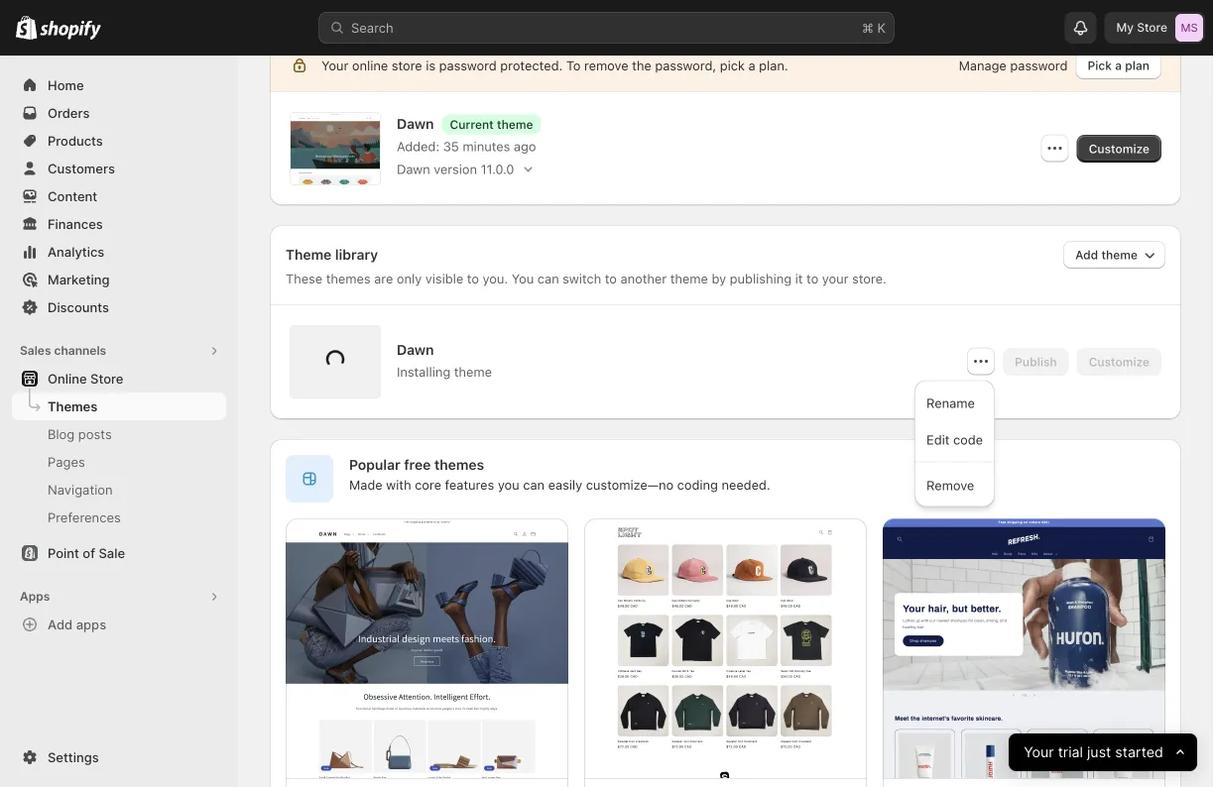 Task type: vqa. For each thing, say whether or not it's contained in the screenshot.
Orders
yes



Task type: locate. For each thing, give the bounding box(es) containing it.
point of sale button
[[0, 540, 238, 568]]

sales channels
[[20, 344, 106, 358]]

0 vertical spatial online
[[278, 24, 316, 39]]

point
[[48, 546, 79, 561]]

my
[[1117, 20, 1134, 35]]

home
[[48, 77, 84, 93]]

online left search
[[278, 24, 316, 39]]

content
[[48, 189, 97, 204]]

posts
[[78, 427, 112, 442]]

store
[[1137, 20, 1168, 35], [320, 24, 353, 39], [90, 371, 123, 386]]

your
[[1024, 745, 1054, 762]]

point of sale
[[48, 546, 125, 561]]

my store
[[1117, 20, 1168, 35]]

2 horizontal spatial store
[[1137, 20, 1168, 35]]

shopify image
[[16, 15, 37, 39], [40, 20, 101, 40]]

marketing
[[48, 272, 110, 287]]

themes link
[[12, 393, 226, 421]]

online
[[278, 24, 316, 39], [48, 371, 87, 386]]

navigation link
[[12, 476, 226, 504]]

0 vertical spatial online store link
[[278, 22, 353, 42]]

⌘
[[862, 20, 874, 35]]

add
[[48, 617, 73, 633]]

content link
[[12, 183, 226, 210]]

1 vertical spatial online store link
[[12, 365, 226, 393]]

your trial just started
[[1024, 745, 1164, 762]]

1 vertical spatial online store
[[48, 371, 123, 386]]

sales channels button
[[12, 337, 226, 365]]

add apps
[[48, 617, 106, 633]]

home link
[[12, 71, 226, 99]]

online store
[[278, 24, 353, 39], [48, 371, 123, 386]]

online store link
[[278, 22, 353, 42], [12, 365, 226, 393]]

1 horizontal spatial online
[[278, 24, 316, 39]]

apps
[[20, 590, 50, 604]]

1 horizontal spatial online store
[[278, 24, 353, 39]]

navigation
[[48, 482, 113, 498]]

1 horizontal spatial online store link
[[278, 22, 353, 42]]

customers link
[[12, 155, 226, 183]]

online down sales channels
[[48, 371, 87, 386]]

orders link
[[12, 99, 226, 127]]

apps
[[76, 617, 106, 633]]

my store image
[[1176, 14, 1203, 42]]

marketing link
[[12, 266, 226, 294]]

0 horizontal spatial online store
[[48, 371, 123, 386]]

1 vertical spatial online
[[48, 371, 87, 386]]

your trial just started button
[[1009, 734, 1198, 772]]

preferences link
[[12, 504, 226, 532]]

0 horizontal spatial shopify image
[[16, 15, 37, 39]]

themes
[[48, 399, 98, 414]]

0 vertical spatial online store
[[278, 24, 353, 39]]

discounts
[[48, 300, 109, 315]]

customers
[[48, 161, 115, 176]]

0 horizontal spatial online
[[48, 371, 87, 386]]



Task type: describe. For each thing, give the bounding box(es) containing it.
analytics
[[48, 244, 104, 259]]

blog
[[48, 427, 75, 442]]

pages
[[48, 454, 85, 470]]

of
[[83, 546, 95, 561]]

discounts link
[[12, 294, 226, 321]]

point of sale link
[[12, 540, 226, 568]]

products link
[[12, 127, 226, 155]]

0 horizontal spatial online store link
[[12, 365, 226, 393]]

1 horizontal spatial shopify image
[[40, 20, 101, 40]]

orders
[[48, 105, 90, 121]]

⌘ k
[[862, 20, 886, 35]]

pages link
[[12, 448, 226, 476]]

blog posts
[[48, 427, 112, 442]]

sale
[[99, 546, 125, 561]]

started
[[1115, 745, 1164, 762]]

trial
[[1058, 745, 1083, 762]]

preferences
[[48, 510, 121, 525]]

settings
[[48, 750, 99, 765]]

just
[[1087, 745, 1111, 762]]

products
[[48, 133, 103, 148]]

search
[[351, 20, 394, 35]]

analytics link
[[12, 238, 226, 266]]

add apps button
[[12, 611, 226, 639]]

blog posts link
[[12, 421, 226, 448]]

apps button
[[12, 583, 226, 611]]

k
[[878, 20, 886, 35]]

finances link
[[12, 210, 226, 238]]

1 horizontal spatial store
[[320, 24, 353, 39]]

channels
[[54, 344, 106, 358]]

0 horizontal spatial store
[[90, 371, 123, 386]]

finances
[[48, 216, 103, 232]]

settings link
[[12, 744, 226, 772]]

sales
[[20, 344, 51, 358]]



